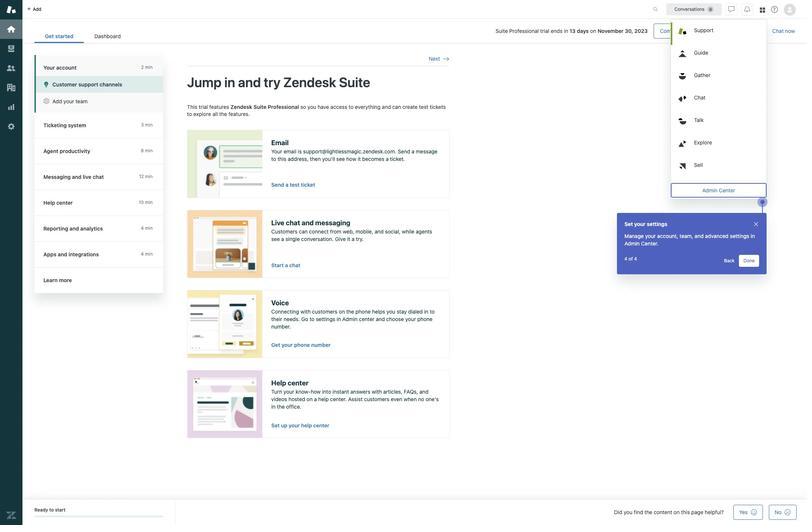 Task type: vqa. For each thing, say whether or not it's contained in the screenshot.
the right the 'T'
no



Task type: describe. For each thing, give the bounding box(es) containing it.
close image
[[753, 221, 759, 227]]

number
[[311, 342, 331, 348]]

have
[[318, 104, 329, 110]]

choose
[[386, 316, 404, 322]]

live
[[271, 219, 284, 227]]

is
[[298, 148, 302, 155]]

started
[[55, 33, 73, 39]]

example of conversation inside of messaging and the customer is asking the agent about changing the size of the retail order. image
[[188, 210, 262, 278]]

done button
[[739, 255, 759, 267]]

on inside voice connecting with customers on the phone helps you stay dialed in to their needs. go to settings in admin center and choose your phone number.
[[339, 309, 345, 315]]

your inside heading
[[43, 64, 55, 71]]

customer support channels
[[52, 81, 122, 88]]

ready to start
[[34, 507, 65, 513]]

region containing email
[[187, 103, 450, 450]]

back
[[724, 258, 735, 263]]

1 vertical spatial test
[[290, 182, 300, 188]]

find
[[634, 509, 643, 515]]

team,
[[680, 233, 693, 239]]

now
[[785, 28, 795, 34]]

help inside "button"
[[301, 422, 312, 428]]

2 4 from the left
[[634, 256, 637, 262]]

chat inside start a chat button
[[289, 262, 300, 268]]

explore
[[694, 139, 712, 145]]

on right content at the bottom
[[674, 509, 680, 515]]

and inside manage your account, team, and advanced settings in admin center.
[[695, 233, 704, 239]]

support
[[78, 81, 98, 88]]

1 horizontal spatial this
[[681, 509, 690, 515]]

to right "dialed"
[[430, 309, 435, 315]]

stay
[[397, 309, 407, 315]]

in inside content-title region
[[224, 74, 235, 90]]

help inside help center turn your know-how into instant answers with articles, faqs, and videos hosted on a help center. assist customers even when no one's in the office.
[[318, 396, 329, 402]]

everything
[[355, 104, 381, 110]]

voice
[[271, 299, 289, 307]]

needs.
[[284, 316, 300, 322]]

the right find
[[645, 509, 653, 515]]

explore
[[193, 111, 211, 117]]

2 horizontal spatial admin
[[703, 187, 718, 193]]

faqs,
[[404, 389, 418, 395]]

advanced
[[705, 233, 729, 239]]

settings inside manage your account, team, and advanced settings in admin center.
[[730, 233, 750, 239]]

email
[[284, 148, 296, 155]]

and up the connect
[[302, 219, 314, 227]]

and left social,
[[375, 228, 384, 235]]

give
[[335, 236, 346, 242]]

get started image
[[6, 24, 16, 34]]

november
[[598, 28, 624, 34]]

zendesk inside region
[[231, 104, 252, 110]]

suite professional trial ends in 13 days on november 30, 2023
[[496, 28, 648, 34]]

2023
[[635, 28, 648, 34]]

so
[[300, 104, 306, 110]]

example of email conversation inside of the ticketing system and the customer is asking the agent about reimbursement policy. image
[[188, 130, 262, 198]]

to right go
[[310, 316, 315, 322]]

message
[[416, 148, 438, 155]]

sell link
[[673, 157, 767, 179]]

to left start
[[49, 507, 54, 513]]

the inside so you have access to everything and can create test tickets to explore all the features.
[[219, 111, 227, 117]]

admin inside manage your account, team, and advanced settings in admin center.
[[625, 240, 640, 247]]

answers
[[351, 389, 370, 395]]

section containing suite professional trial ends in
[[137, 24, 754, 39]]

try.
[[356, 236, 364, 242]]

footer containing did you find the content on this page helpful?
[[22, 500, 807, 525]]

account,
[[657, 233, 678, 239]]

features
[[209, 104, 229, 110]]

you'll
[[322, 156, 335, 162]]

customers inside voice connecting with customers on the phone helps you stay dialed in to their needs. go to settings in admin center and choose your phone number.
[[312, 309, 338, 315]]

create
[[403, 104, 418, 110]]

turn
[[271, 389, 282, 395]]

organizations image
[[6, 83, 16, 92]]

to inside email your email is support@lightlessmagic.zendesk.com. send a message to this address, then you'll see how it becomes a ticket.
[[271, 156, 276, 162]]

set for set your settings
[[625, 221, 633, 227]]

talk link
[[673, 112, 767, 135]]

conversations button
[[667, 3, 722, 15]]

mobile,
[[356, 228, 373, 235]]

to right access
[[349, 104, 354, 110]]

send a test ticket link
[[271, 182, 315, 188]]

center inside help center turn your know-how into instant answers with articles, faqs, and videos hosted on a help center. assist customers even when no one's in the office.
[[288, 379, 309, 387]]

dialed
[[408, 309, 423, 315]]

sell
[[694, 162, 703, 168]]

a left try. on the top
[[352, 236, 355, 242]]

try
[[264, 74, 281, 90]]

admin center
[[703, 187, 735, 193]]

admin inside voice connecting with customers on the phone helps you stay dialed in to their needs. go to settings in admin center and choose your phone number.
[[342, 316, 358, 322]]

professional inside section
[[509, 28, 539, 34]]

help center turn your know-how into instant answers with articles, faqs, and videos hosted on a help center. assist customers even when no one's in the office.
[[271, 379, 439, 410]]

admin center link
[[671, 183, 767, 198]]

helpful?
[[705, 509, 724, 515]]

when
[[404, 396, 417, 402]]

in inside help center turn your know-how into instant answers with articles, faqs, and videos hosted on a help center. assist customers even when no one's in the office.
[[271, 403, 276, 410]]

set your settings
[[625, 221, 668, 227]]

content-title region
[[187, 74, 449, 91]]

0 vertical spatial phone
[[356, 309, 371, 315]]

1 horizontal spatial settings
[[647, 221, 668, 227]]

your down number.
[[282, 342, 293, 348]]

3 heading from the top
[[34, 164, 171, 190]]

customers image
[[6, 63, 16, 73]]

can inside live chat and messaging customers can connect from web, mobile, and social, while agents see a single conversation. give it a try.
[[299, 228, 308, 235]]

connect
[[309, 228, 329, 235]]

voice connecting with customers on the phone helps you stay dialed in to their needs. go to settings in admin center and choose your phone number.
[[271, 299, 435, 330]]

2 min
[[141, 64, 153, 70]]

November 30, 2023 text field
[[598, 28, 648, 34]]

you inside voice connecting with customers on the phone helps you stay dialed in to their needs. go to settings in admin center and choose your phone number.
[[387, 309, 395, 315]]

and inside content-title region
[[238, 74, 261, 90]]

up
[[281, 422, 287, 428]]

no
[[418, 396, 424, 402]]

0 horizontal spatial phone
[[294, 342, 310, 348]]

gather
[[694, 72, 711, 78]]

ready
[[34, 507, 48, 513]]

1 vertical spatial send
[[271, 182, 284, 188]]

talk
[[694, 117, 704, 123]]

in right "dialed"
[[424, 309, 429, 315]]

min
[[145, 64, 153, 70]]

30,
[[625, 28, 633, 34]]

progress-bar progress bar
[[34, 516, 163, 517]]

add your team button
[[36, 93, 163, 110]]

helps
[[372, 309, 385, 315]]

see inside live chat and messaging customers can connect from web, mobile, and social, while agents see a single conversation. give it a try.
[[271, 236, 280, 242]]

email your email is support@lightlessmagic.zendesk.com. send a message to this address, then you'll see how it becomes a ticket.
[[271, 139, 438, 162]]

how inside email your email is support@lightlessmagic.zendesk.com. send a message to this address, then you'll see how it becomes a ticket.
[[346, 156, 356, 162]]

4 of 4 back
[[625, 256, 735, 263]]

conversation.
[[301, 236, 334, 242]]

get for get your phone number
[[271, 342, 280, 348]]

becomes
[[362, 156, 384, 162]]

go
[[301, 316, 308, 322]]

a inside help center turn your know-how into instant answers with articles, faqs, and videos hosted on a help center. assist customers even when no one's in the office.
[[314, 396, 317, 402]]

articles,
[[383, 389, 403, 395]]

a left message
[[412, 148, 415, 155]]

2
[[141, 64, 144, 70]]

customers
[[271, 228, 298, 235]]

tickets
[[430, 104, 446, 110]]

one's
[[426, 396, 439, 402]]



Task type: locate. For each thing, give the bounding box(es) containing it.
your up center.
[[645, 233, 656, 239]]

1 vertical spatial with
[[372, 389, 382, 395]]

1 horizontal spatial with
[[372, 389, 382, 395]]

you inside so you have access to everything and can create test tickets to explore all the features.
[[308, 104, 316, 110]]

get started
[[45, 33, 73, 39]]

you up the choose
[[387, 309, 395, 315]]

chat
[[286, 219, 300, 227], [289, 262, 300, 268]]

chat up customers
[[286, 219, 300, 227]]

main element
[[0, 0, 22, 525]]

0 horizontal spatial chat
[[694, 94, 706, 100]]

send inside email your email is support@lightlessmagic.zendesk.com. send a message to this address, then you'll see how it becomes a ticket.
[[398, 148, 410, 155]]

all
[[213, 111, 218, 117]]

agents
[[416, 228, 432, 235]]

the inside help center turn your know-how into instant answers with articles, faqs, and videos hosted on a help center. assist customers even when no one's in the office.
[[277, 403, 285, 410]]

the
[[219, 111, 227, 117], [346, 309, 354, 315], [277, 403, 285, 410], [645, 509, 653, 515]]

your
[[43, 64, 55, 71], [271, 148, 282, 155]]

0 vertical spatial chat
[[773, 28, 784, 34]]

0 vertical spatial professional
[[509, 28, 539, 34]]

can left create
[[392, 104, 401, 110]]

trial inside section
[[540, 28, 550, 34]]

your down "dialed"
[[405, 316, 416, 322]]

get for get started
[[45, 33, 54, 39]]

7 heading from the top
[[34, 268, 171, 293]]

chat for chat now
[[773, 28, 784, 34]]

the down the videos
[[277, 403, 285, 410]]

0 vertical spatial can
[[392, 104, 401, 110]]

0 horizontal spatial customers
[[312, 309, 338, 315]]

1 horizontal spatial trial
[[540, 28, 550, 34]]

compare plans
[[660, 28, 697, 34]]

0 horizontal spatial can
[[299, 228, 308, 235]]

their
[[271, 316, 282, 322]]

can up single
[[299, 228, 308, 235]]

2 horizontal spatial settings
[[730, 233, 750, 239]]

and up no
[[420, 389, 429, 395]]

in
[[564, 28, 568, 34], [224, 74, 235, 90], [751, 233, 755, 239], [424, 309, 429, 315], [337, 316, 341, 322], [271, 403, 276, 410]]

professional
[[509, 28, 539, 34], [268, 104, 299, 110]]

chat right start
[[289, 262, 300, 268]]

1 horizontal spatial zendesk
[[283, 74, 336, 90]]

did you find the content on this page helpful?
[[614, 509, 724, 515]]

reporting image
[[6, 102, 16, 112]]

a left ticket
[[286, 182, 289, 188]]

0 horizontal spatial with
[[301, 309, 311, 315]]

1 vertical spatial it
[[347, 236, 350, 242]]

get left started at the top left of page
[[45, 33, 54, 39]]

with
[[301, 309, 311, 315], [372, 389, 382, 395]]

with up go
[[301, 309, 311, 315]]

center down into
[[313, 422, 329, 428]]

no
[[775, 509, 782, 515]]

even
[[391, 396, 403, 402]]

access
[[331, 104, 347, 110]]

days
[[577, 28, 589, 34]]

professional left so at left top
[[268, 104, 299, 110]]

1 horizontal spatial center
[[313, 422, 329, 428]]

it inside live chat and messaging customers can connect from web, mobile, and social, while agents see a single conversation. give it a try.
[[347, 236, 350, 242]]

zendesk products image
[[760, 7, 765, 13]]

set up your help center button
[[271, 422, 329, 429]]

0 horizontal spatial this
[[278, 156, 286, 162]]

set inside "button"
[[271, 422, 280, 428]]

center inside voice connecting with customers on the phone helps you stay dialed in to their needs. go to settings in admin center and choose your phone number.
[[359, 316, 375, 322]]

your inside voice connecting with customers on the phone helps you stay dialed in to their needs. go to settings in admin center and choose your phone number.
[[405, 316, 416, 322]]

0 horizontal spatial get
[[45, 33, 54, 39]]

0 vertical spatial suite
[[496, 28, 508, 34]]

of
[[629, 256, 633, 262]]

manage
[[625, 233, 644, 239]]

your inside "button"
[[289, 422, 300, 428]]

next
[[429, 55, 440, 62]]

hosted
[[289, 396, 305, 402]]

you right so at left top
[[308, 104, 316, 110]]

center.
[[330, 396, 347, 402]]

2 heading from the top
[[34, 138, 171, 164]]

1 horizontal spatial send
[[398, 148, 410, 155]]

1 horizontal spatial you
[[387, 309, 395, 315]]

set for set up your help center
[[271, 422, 280, 428]]

zendesk inside content-title region
[[283, 74, 336, 90]]

with inside voice connecting with customers on the phone helps you stay dialed in to their needs. go to settings in admin center and choose your phone number.
[[301, 309, 311, 315]]

see down customers
[[271, 236, 280, 242]]

your account heading
[[34, 55, 163, 76]]

support link
[[673, 22, 767, 45]]

0 vertical spatial customers
[[312, 309, 338, 315]]

office.
[[286, 403, 302, 410]]

from
[[330, 228, 341, 235]]

5 heading from the top
[[34, 216, 171, 242]]

1 vertical spatial settings
[[730, 233, 750, 239]]

chat up the talk
[[694, 94, 706, 100]]

2 vertical spatial settings
[[316, 316, 335, 322]]

set
[[625, 221, 633, 227], [271, 422, 280, 428]]

add your team
[[52, 98, 88, 104]]

it inside email your email is support@lightlessmagic.zendesk.com. send a message to this address, then you'll see how it becomes a ticket.
[[358, 156, 361, 162]]

0 vertical spatial you
[[308, 104, 316, 110]]

0 horizontal spatial center
[[288, 379, 309, 387]]

with left articles,
[[372, 389, 382, 395]]

in down the videos
[[271, 403, 276, 410]]

1 vertical spatial how
[[311, 389, 321, 395]]

trial left ends
[[540, 28, 550, 34]]

with inside help center turn your know-how into instant answers with articles, faqs, and videos hosted on a help center. assist customers even when no one's in the office.
[[372, 389, 382, 395]]

1 horizontal spatial see
[[336, 156, 345, 162]]

set up your help center
[[271, 422, 329, 428]]

how left into
[[311, 389, 321, 395]]

how inside help center turn your know-how into instant answers with articles, faqs, and videos hosted on a help center. assist customers even when no one's in the office.
[[311, 389, 321, 395]]

1 vertical spatial customers
[[364, 396, 390, 402]]

0 vertical spatial with
[[301, 309, 311, 315]]

in left 13
[[564, 28, 568, 34]]

set up manage
[[625, 221, 633, 227]]

0 vertical spatial chat
[[286, 219, 300, 227]]

center down helps
[[359, 316, 375, 322]]

get your phone number link
[[271, 342, 331, 348]]

0 vertical spatial send
[[398, 148, 410, 155]]

chat now
[[773, 28, 795, 34]]

and right everything
[[382, 104, 391, 110]]

1 horizontal spatial test
[[419, 104, 428, 110]]

0 horizontal spatial admin
[[342, 316, 358, 322]]

assist
[[348, 396, 363, 402]]

support@lightlessmagic.zendesk.com.
[[303, 148, 397, 155]]

guide link
[[673, 45, 767, 67]]

live chat and messaging customers can connect from web, mobile, and social, while agents see a single conversation. give it a try.
[[271, 219, 432, 242]]

0 vertical spatial how
[[346, 156, 356, 162]]

your account
[[43, 64, 77, 71]]

chat inside live chat and messaging customers can connect from web, mobile, and social, while agents see a single conversation. give it a try.
[[286, 219, 300, 227]]

no button
[[769, 505, 797, 520]]

back button
[[720, 255, 739, 267]]

1 horizontal spatial set
[[625, 221, 633, 227]]

1 horizontal spatial professional
[[509, 28, 539, 34]]

see
[[336, 156, 345, 162], [271, 236, 280, 242]]

1 horizontal spatial chat
[[773, 28, 784, 34]]

0 vertical spatial zendesk
[[283, 74, 336, 90]]

example of how the agent accepts an incoming phone call as well as how to log the details of the call. image
[[188, 290, 262, 358]]

send up ticket.
[[398, 148, 410, 155]]

trial up explore in the left of the page
[[199, 104, 208, 110]]

and inside help center turn your know-how into instant answers with articles, faqs, and videos hosted on a help center. assist customers even when no one's in the office.
[[420, 389, 429, 395]]

plans
[[684, 28, 697, 34]]

in inside manage your account, team, and advanced settings in admin center.
[[751, 233, 755, 239]]

phone down "dialed"
[[418, 316, 433, 322]]

0 vertical spatial set
[[625, 221, 633, 227]]

2 horizontal spatial phone
[[418, 316, 433, 322]]

1 horizontal spatial phone
[[356, 309, 371, 315]]

your right up
[[289, 422, 300, 428]]

you right did
[[624, 509, 633, 515]]

get help image
[[771, 6, 778, 13]]

see down the support@lightlessmagic.zendesk.com.
[[336, 156, 345, 162]]

footer
[[22, 500, 807, 525]]

0 horizontal spatial suite
[[254, 104, 267, 110]]

on inside help center turn your know-how into instant answers with articles, faqs, and videos hosted on a help center. assist customers even when no one's in the office.
[[307, 396, 313, 402]]

start
[[271, 262, 284, 268]]

the inside voice connecting with customers on the phone helps you stay dialed in to their needs. go to settings in admin center and choose your phone number.
[[346, 309, 354, 315]]

and left try on the left top
[[238, 74, 261, 90]]

0 vertical spatial your
[[43, 64, 55, 71]]

get
[[45, 33, 54, 39], [271, 342, 280, 348]]

0 horizontal spatial your
[[43, 64, 55, 71]]

1 vertical spatial center
[[288, 379, 309, 387]]

to down the this at the top of page
[[187, 111, 192, 117]]

your inside help center turn your know-how into instant answers with articles, faqs, and videos hosted on a help center. assist customers even when no one's in the office.
[[284, 389, 294, 395]]

4 heading from the top
[[34, 190, 171, 216]]

how down the support@lightlessmagic.zendesk.com.
[[346, 156, 356, 162]]

region
[[187, 103, 450, 450]]

zendesk
[[283, 74, 336, 90], [231, 104, 252, 110]]

help down into
[[318, 396, 329, 402]]

settings right the advanced
[[730, 233, 750, 239]]

4
[[625, 256, 628, 262], [634, 256, 637, 262]]

it down the support@lightlessmagic.zendesk.com.
[[358, 156, 361, 162]]

your inside button
[[63, 98, 74, 104]]

this inside email your email is support@lightlessmagic.zendesk.com. send a message to this address, then you'll see how it becomes a ticket.
[[278, 156, 286, 162]]

settings inside voice connecting with customers on the phone helps you stay dialed in to their needs. go to settings in admin center and choose your phone number.
[[316, 316, 335, 322]]

center up know- on the bottom
[[288, 379, 309, 387]]

0 horizontal spatial it
[[347, 236, 350, 242]]

this left the page
[[681, 509, 690, 515]]

2 vertical spatial admin
[[342, 316, 358, 322]]

1 vertical spatial trial
[[199, 104, 208, 110]]

professional left ends
[[509, 28, 539, 34]]

your right add
[[63, 98, 74, 104]]

in inside section
[[564, 28, 568, 34]]

page
[[692, 509, 704, 515]]

chat link
[[673, 90, 767, 112]]

test left ticket
[[290, 182, 300, 188]]

support
[[694, 27, 714, 33]]

a
[[412, 148, 415, 155], [386, 156, 389, 162], [286, 182, 289, 188], [281, 236, 284, 242], [352, 236, 355, 242], [285, 262, 288, 268], [314, 396, 317, 402]]

chat left now
[[773, 28, 784, 34]]

4 left of
[[625, 256, 628, 262]]

0 horizontal spatial how
[[311, 389, 321, 395]]

the right all
[[219, 111, 227, 117]]

chat for chat
[[694, 94, 706, 100]]

customers down articles,
[[364, 396, 390, 402]]

the left helps
[[346, 309, 354, 315]]

you for did
[[624, 509, 633, 515]]

customers inside help center turn your know-how into instant answers with articles, faqs, and videos hosted on a help center. assist customers even when no one's in the office.
[[364, 396, 390, 402]]

13
[[570, 28, 576, 34]]

admin image
[[6, 122, 16, 131]]

customers up number
[[312, 309, 338, 315]]

tab list
[[34, 29, 131, 43]]

phone left number
[[294, 342, 310, 348]]

1 vertical spatial chat
[[289, 262, 300, 268]]

zendesk support image
[[6, 5, 16, 15]]

1 vertical spatial get
[[271, 342, 280, 348]]

zendesk up so at left top
[[283, 74, 336, 90]]

social,
[[385, 228, 401, 235]]

2 vertical spatial you
[[624, 509, 633, 515]]

this down email
[[278, 156, 286, 162]]

1 vertical spatial suite
[[339, 74, 370, 90]]

to down email
[[271, 156, 276, 162]]

1 vertical spatial can
[[299, 228, 308, 235]]

1 4 from the left
[[625, 256, 628, 262]]

1 horizontal spatial customers
[[364, 396, 390, 402]]

0 vertical spatial admin
[[703, 187, 718, 193]]

0 horizontal spatial 4
[[625, 256, 628, 262]]

it
[[358, 156, 361, 162], [347, 236, 350, 242]]

a right start
[[285, 262, 288, 268]]

can
[[392, 104, 401, 110], [299, 228, 308, 235]]

0 vertical spatial trial
[[540, 28, 550, 34]]

explore link
[[673, 135, 767, 157]]

jump in and try zendesk suite
[[187, 74, 370, 90]]

1 horizontal spatial it
[[358, 156, 361, 162]]

in down close icon
[[751, 233, 755, 239]]

start a chat button
[[271, 262, 300, 269]]

0 horizontal spatial see
[[271, 236, 280, 242]]

your inside manage your account, team, and advanced settings in admin center.
[[645, 233, 656, 239]]

1 vertical spatial professional
[[268, 104, 299, 110]]

heading
[[34, 113, 171, 138], [34, 138, 171, 164], [34, 164, 171, 190], [34, 190, 171, 216], [34, 216, 171, 242], [34, 242, 171, 268], [34, 268, 171, 293]]

1 horizontal spatial admin
[[625, 240, 640, 247]]

team
[[76, 98, 88, 104]]

0 vertical spatial this
[[278, 156, 286, 162]]

chat now button
[[767, 24, 801, 39]]

0 horizontal spatial professional
[[268, 104, 299, 110]]

section
[[137, 24, 754, 39]]

1 horizontal spatial get
[[271, 342, 280, 348]]

can inside so you have access to everything and can create test tickets to explore all the features.
[[392, 104, 401, 110]]

on left helps
[[339, 309, 345, 315]]

see inside email your email is support@lightlessmagic.zendesk.com. send a message to this address, then you'll see how it becomes a ticket.
[[336, 156, 345, 162]]

send left ticket
[[271, 182, 284, 188]]

2 vertical spatial suite
[[254, 104, 267, 110]]

1 horizontal spatial can
[[392, 104, 401, 110]]

and down helps
[[376, 316, 385, 322]]

your inside email your email is support@lightlessmagic.zendesk.com. send a message to this address, then you'll see how it becomes a ticket.
[[271, 148, 282, 155]]

customer
[[52, 81, 77, 88]]

0 horizontal spatial set
[[271, 422, 280, 428]]

set left up
[[271, 422, 280, 428]]

get down number.
[[271, 342, 280, 348]]

guide
[[694, 49, 708, 56]]

you inside footer
[[624, 509, 633, 515]]

test right create
[[419, 104, 428, 110]]

example of a help center article. image
[[188, 370, 262, 438]]

yes
[[739, 509, 748, 515]]

center.
[[641, 240, 659, 247]]

2 vertical spatial phone
[[294, 342, 310, 348]]

0 vertical spatial test
[[419, 104, 428, 110]]

zendesk up features.
[[231, 104, 252, 110]]

while
[[402, 228, 415, 235]]

tab list containing get started
[[34, 29, 131, 43]]

1 vertical spatial you
[[387, 309, 395, 315]]

this trial features zendesk suite professional
[[187, 104, 299, 110]]

help
[[271, 379, 286, 387]]

on down know- on the bottom
[[307, 396, 313, 402]]

manage your account, team, and advanced settings in admin center.
[[625, 233, 755, 247]]

zendesk image
[[6, 511, 16, 520]]

a left ticket.
[[386, 156, 389, 162]]

set inside dialog
[[625, 221, 633, 227]]

features.
[[229, 111, 250, 117]]

set your settings dialog
[[617, 213, 767, 274]]

0 horizontal spatial test
[[290, 182, 300, 188]]

1 vertical spatial chat
[[694, 94, 706, 100]]

0 horizontal spatial trial
[[199, 104, 208, 110]]

and right team,
[[695, 233, 704, 239]]

1 vertical spatial help
[[301, 422, 312, 428]]

a inside button
[[285, 262, 288, 268]]

1 horizontal spatial how
[[346, 156, 356, 162]]

so you have access to everything and can create test tickets to explore all the features.
[[187, 104, 446, 117]]

2 horizontal spatial suite
[[496, 28, 508, 34]]

test
[[419, 104, 428, 110], [290, 182, 300, 188]]

single
[[286, 236, 300, 242]]

test inside so you have access to everything and can create test tickets to explore all the features.
[[419, 104, 428, 110]]

and inside voice connecting with customers on the phone helps you stay dialed in to their needs. go to settings in admin center and choose your phone number.
[[376, 316, 385, 322]]

your up hosted
[[284, 389, 294, 395]]

your down email
[[271, 148, 282, 155]]

0 horizontal spatial zendesk
[[231, 104, 252, 110]]

settings right go
[[316, 316, 335, 322]]

it down web,
[[347, 236, 350, 242]]

messaging
[[315, 219, 350, 227]]

phone left helps
[[356, 309, 371, 315]]

1 heading from the top
[[34, 113, 171, 138]]

know-
[[296, 389, 311, 395]]

1 vertical spatial phone
[[418, 316, 433, 322]]

6 heading from the top
[[34, 242, 171, 268]]

content
[[654, 509, 672, 515]]

1 vertical spatial your
[[271, 148, 282, 155]]

1 vertical spatial this
[[681, 509, 690, 515]]

on right the "days"
[[590, 28, 596, 34]]

0 horizontal spatial settings
[[316, 316, 335, 322]]

0 vertical spatial it
[[358, 156, 361, 162]]

a right hosted
[[314, 396, 317, 402]]

1 vertical spatial see
[[271, 236, 280, 242]]

settings up account, on the right top of the page
[[647, 221, 668, 227]]

a down customers
[[281, 236, 284, 242]]

1 horizontal spatial your
[[271, 148, 282, 155]]

phone
[[356, 309, 371, 315], [418, 316, 433, 322], [294, 342, 310, 348]]

in right go
[[337, 316, 341, 322]]

help right up
[[301, 422, 312, 428]]

your left "account"
[[43, 64, 55, 71]]

0 horizontal spatial send
[[271, 182, 284, 188]]

next button
[[429, 55, 449, 62]]

customer support channels button
[[36, 76, 163, 93]]

1 horizontal spatial suite
[[339, 74, 370, 90]]

0 vertical spatial settings
[[647, 221, 668, 227]]

ticket
[[301, 182, 315, 188]]

dashboard tab
[[84, 29, 131, 43]]

1 vertical spatial set
[[271, 422, 280, 428]]

2 horizontal spatial center
[[359, 316, 375, 322]]

and inside so you have access to everything and can create test tickets to explore all the features.
[[382, 104, 391, 110]]

to
[[349, 104, 354, 110], [187, 111, 192, 117], [271, 156, 276, 162], [430, 309, 435, 315], [310, 316, 315, 322], [49, 507, 54, 513]]

0 vertical spatial get
[[45, 33, 54, 39]]

start
[[55, 507, 65, 513]]

4 right of
[[634, 256, 637, 262]]

in right jump
[[224, 74, 235, 90]]

center inside "button"
[[313, 422, 329, 428]]

views image
[[6, 44, 16, 54]]

trial
[[540, 28, 550, 34], [199, 104, 208, 110]]

you for so
[[308, 104, 316, 110]]

0 vertical spatial center
[[359, 316, 375, 322]]

0 vertical spatial see
[[336, 156, 345, 162]]

suite inside content-title region
[[339, 74, 370, 90]]

1 vertical spatial admin
[[625, 240, 640, 247]]

chat inside "button"
[[773, 28, 784, 34]]

1 vertical spatial zendesk
[[231, 104, 252, 110]]

0 horizontal spatial help
[[301, 422, 312, 428]]

your up manage
[[634, 221, 646, 227]]



